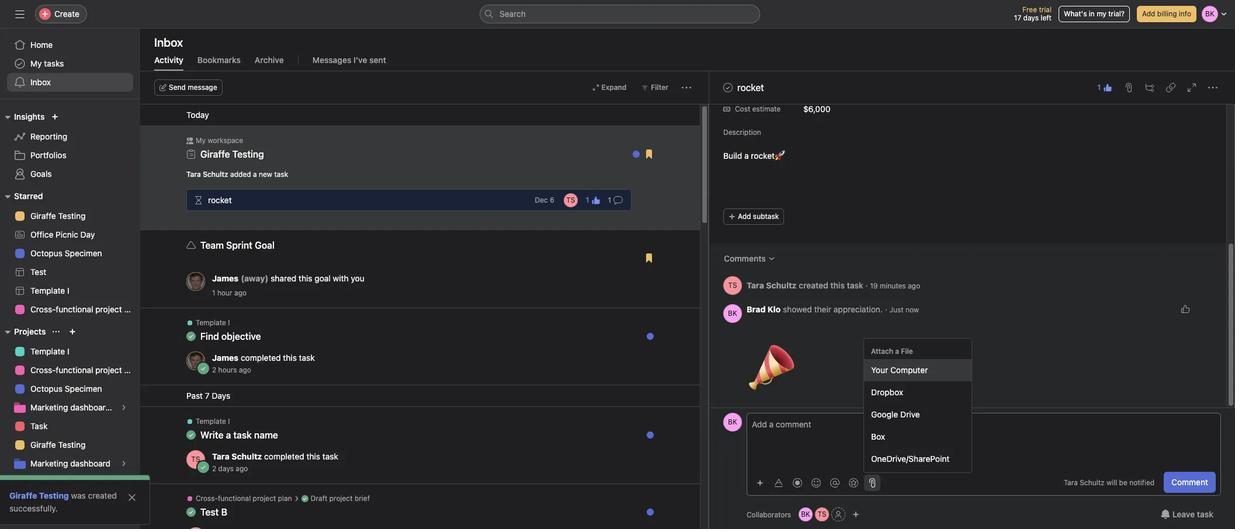 Task type: vqa. For each thing, say whether or not it's contained in the screenshot.
rocket icon
no



Task type: describe. For each thing, give the bounding box(es) containing it.
home link
[[7, 36, 133, 54]]

added
[[230, 170, 251, 179]]

create button
[[35, 5, 87, 23]]

testing up invite
[[39, 491, 69, 501]]

template inside starred element
[[30, 286, 65, 296]]

successfully.
[[9, 504, 58, 514]]

completed inside tara schultz completed this task 2 days ago
[[264, 452, 304, 462]]

team for team sprint goal
[[200, 240, 224, 251]]

0 horizontal spatial tara schultz link
[[212, 452, 262, 462]]

goals link
[[7, 165, 133, 184]]

filter
[[651, 83, 669, 92]]

billing
[[1158, 9, 1178, 18]]

archive
[[255, 55, 284, 65]]

drive
[[901, 410, 920, 420]]

full screen image
[[1188, 83, 1197, 92]]

expand
[[602, 83, 627, 92]]

2 vertical spatial functional
[[218, 495, 251, 503]]

archive link
[[255, 55, 284, 71]]

i've
[[354, 55, 367, 65]]

bk for the bottommost bk "button"
[[802, 510, 811, 519]]

bk for bk "button" to the middle
[[728, 418, 738, 427]]

0 vertical spatial bk button
[[724, 305, 742, 323]]

tara schultz added a new task
[[186, 170, 288, 179]]

1 inside the james (away) shared this goal with you 1 hour ago
[[212, 289, 215, 298]]

· for appreciation.
[[885, 305, 888, 314]]

created inside main content
[[799, 280, 829, 290]]

close image
[[127, 493, 137, 503]]

trial
[[1040, 5, 1052, 14]]

giraffe inside starred element
[[30, 211, 56, 221]]

cross- for 1st 'cross-functional project plan' link from the bottom
[[30, 365, 56, 375]]

see details, marketing dashboard image
[[120, 461, 127, 468]]

this inside the james completed this task 2 hours ago
[[283, 353, 297, 363]]

messages i've sent link
[[313, 55, 386, 71]]

test b
[[200, 507, 227, 518]]

(away)
[[241, 274, 269, 283]]

klo
[[768, 305, 781, 314]]

task inside the james completed this task 2 hours ago
[[299, 353, 315, 363]]

template i up write
[[196, 417, 230, 426]]

a for attach a file
[[896, 347, 900, 356]]

dropbox
[[872, 388, 904, 397]]

what's in my trial?
[[1064, 9, 1125, 18]]

task link
[[7, 417, 133, 436]]

estimate
[[753, 105, 781, 113]]

template i up find objective at the left bottom of the page
[[196, 319, 230, 327]]

past
[[186, 391, 203, 401]]

team sprint goal
[[200, 240, 275, 251]]

google
[[872, 410, 899, 420]]

ago inside the james completed this task 2 hours ago
[[239, 366, 251, 375]]

completed image
[[721, 81, 735, 95]]

attachments: add a file to this task, rocket image
[[1125, 83, 1134, 92]]

giraffe down my workspace at left top
[[200, 149, 230, 160]]

6
[[550, 196, 555, 205]]

add for add subtask
[[738, 212, 751, 221]]

marketing dashboard link
[[7, 455, 133, 473]]

activity link
[[154, 55, 183, 71]]

shared
[[271, 274, 297, 283]]

task name
[[233, 430, 278, 441]]

hours
[[218, 366, 237, 375]]

task inside tara schultz completed this task 2 days ago
[[323, 452, 338, 462]]

was
[[71, 491, 86, 501]]

attach a file or paste an image image
[[868, 478, 877, 488]]

starred
[[14, 191, 43, 201]]

messages
[[313, 55, 352, 65]]

global element
[[0, 29, 140, 99]]

ts button down write
[[186, 451, 205, 469]]

i up write a task name
[[228, 417, 230, 426]]

1 button down remove from bookmarks icon
[[605, 192, 627, 208]]

reporting
[[30, 132, 67, 141]]

archive notifications image for find objective
[[641, 322, 651, 331]]

giraffe up 'successfully.'
[[9, 491, 37, 501]]

project left the brief
[[330, 495, 353, 503]]

tara schultz completed this task 2 days ago
[[212, 452, 338, 473]]

archive notification image
[[641, 498, 651, 507]]

leave task
[[1173, 510, 1214, 520]]

2 inside the james completed this task 2 hours ago
[[212, 366, 216, 375]]

tara for added
[[186, 170, 201, 179]]

i up find objective at the left bottom of the page
[[228, 319, 230, 327]]

giraffe testing link up 'successfully.'
[[9, 491, 69, 501]]

portfolios link
[[7, 146, 133, 165]]

i inside starred element
[[67, 286, 69, 296]]

specimen for functional
[[65, 384, 102, 394]]

dec 6
[[535, 196, 555, 205]]

goals
[[30, 169, 52, 179]]

giraffe inside "projects" element
[[30, 440, 56, 450]]

james (away) shared this goal with you 1 hour ago
[[212, 274, 365, 298]]

ts button right 6
[[564, 193, 578, 207]]

brad klo link
[[747, 305, 781, 314]]

office
[[30, 230, 53, 240]]

· for task
[[866, 280, 868, 290]]

this for created
[[831, 280, 845, 290]]

showed
[[783, 305, 812, 314]]

add billing info button
[[1137, 6, 1197, 22]]

with
[[333, 274, 349, 283]]

tara for created
[[747, 280, 764, 290]]

free
[[1023, 5, 1038, 14]]

ts button down comments
[[724, 276, 742, 295]]

hide sidebar image
[[15, 9, 25, 19]]

add subtask button
[[724, 209, 785, 225]]

team for team
[[14, 481, 35, 491]]

cost estimate
[[735, 105, 781, 113]]

comments button
[[717, 248, 783, 269]]

office picnic day link
[[7, 226, 133, 244]]

plan inside starred element
[[124, 305, 140, 314]]

add subtask
[[738, 212, 779, 221]]

box
[[872, 432, 886, 442]]

attach a file
[[872, 347, 913, 356]]

marketing for marketing dashboard
[[30, 459, 68, 469]]

template i inside starred element
[[30, 286, 69, 296]]

toolbar inside rocket 'dialog'
[[752, 474, 881, 491]]

tara schultz created this task · 19 minutes ago
[[747, 280, 921, 290]]

giraffe testing up 'successfully.'
[[9, 491, 69, 501]]

this for completed
[[307, 452, 320, 462]]

team button
[[0, 479, 35, 493]]

marketing dashboards link
[[7, 399, 133, 417]]

17
[[1015, 13, 1022, 22]]

1 cross-functional project plan link from the top
[[7, 300, 140, 319]]

7 days
[[205, 391, 230, 401]]

schultz for will
[[1080, 479, 1105, 487]]

1 button right 6
[[583, 192, 605, 208]]

plan inside "projects" element
[[124, 365, 140, 375]]

office picnic day
[[30, 230, 95, 240]]

octopus specimen for functional
[[30, 384, 102, 394]]

days inside tara schultz completed this task 2 days ago
[[218, 465, 234, 473]]

template up find objective at the left bottom of the page
[[196, 319, 226, 327]]

giraffe testing down workspace
[[200, 149, 264, 160]]

goal
[[315, 274, 331, 283]]

octopus specimen link for functional
[[7, 380, 133, 399]]

left
[[1041, 13, 1052, 22]]

google drive
[[872, 410, 920, 420]]

2 vertical spatial cross-
[[196, 495, 218, 503]]

projects
[[14, 327, 46, 337]]

home
[[30, 40, 53, 50]]

task inside button
[[1198, 510, 1214, 520]]

minutes
[[880, 281, 906, 290]]

my tasks
[[30, 58, 64, 68]]

bookmarks
[[198, 55, 241, 65]]

a left new
[[253, 170, 257, 179]]

today
[[186, 110, 209, 120]]

show options, current sort, top image
[[53, 329, 60, 336]]

attach
[[872, 347, 894, 356]]

tasks
[[44, 58, 64, 68]]

will
[[1107, 479, 1118, 487]]

giraffe testing inside "projects" element
[[30, 440, 86, 450]]

2 template i link from the top
[[7, 343, 133, 361]]

schultz for added
[[203, 170, 228, 179]]

comment button
[[1164, 472, 1216, 493]]

build a rocket🚀
[[724, 151, 786, 161]]

inbox inside global element
[[30, 77, 51, 87]]

dec 6 button
[[535, 196, 555, 205]]

james completed this task 2 hours ago
[[212, 353, 315, 375]]

1 ja button from the top
[[186, 272, 205, 291]]

inbox link
[[7, 73, 133, 92]]

computer
[[891, 365, 928, 375]]

Cost estimate text field
[[798, 98, 939, 119]]

completed inside the james completed this task 2 hours ago
[[241, 353, 281, 363]]

1 template i link from the top
[[7, 282, 133, 300]]

projects element
[[0, 321, 140, 476]]

template up write
[[196, 417, 226, 426]]

appreciation.
[[834, 305, 883, 314]]



Task type: locate. For each thing, give the bounding box(es) containing it.
0 vertical spatial ·
[[866, 280, 868, 290]]

octopus for cross-
[[30, 384, 63, 394]]

·
[[866, 280, 868, 290], [885, 305, 888, 314]]

ago inside the james (away) shared this goal with you 1 hour ago
[[234, 289, 247, 298]]

rocket dialog
[[710, 0, 1236, 530]]

1 vertical spatial marketing
[[30, 459, 68, 469]]

1 vertical spatial octopus specimen
[[30, 384, 102, 394]]

testing inside "projects" element
[[58, 440, 86, 450]]

cross-functional project plan link up marketing dashboards
[[7, 361, 140, 380]]

template down test
[[30, 286, 65, 296]]

octopus specimen down picnic
[[30, 248, 102, 258]]

tara schultz link up klo
[[747, 280, 797, 290]]

cross- up projects
[[30, 305, 56, 314]]

0 horizontal spatial ·
[[866, 280, 868, 290]]

1 vertical spatial james link
[[212, 353, 239, 363]]

party horn blowing confetti image
[[747, 321, 817, 392]]

at mention image
[[831, 478, 840, 488]]

giraffe testing link down workspace
[[200, 149, 264, 160]]

main content inside rocket 'dialog'
[[710, 0, 1227, 408]]

1 james link from the top
[[212, 274, 239, 283]]

Completed checkbox
[[721, 81, 735, 95]]

1 horizontal spatial inbox
[[154, 36, 183, 49]]

1 vertical spatial bk
[[728, 418, 738, 427]]

giraffe testing up office picnic day
[[30, 211, 86, 221]]

giraffe testing link up 'marketing dashboard' in the bottom left of the page
[[7, 436, 133, 455]]

copy task link image
[[1167, 83, 1176, 92]]

my
[[1097, 9, 1107, 18]]

remove from bookmarks image
[[623, 140, 632, 149]]

add for add billing info
[[1143, 9, 1156, 18]]

1 vertical spatial 2
[[212, 465, 216, 473]]

1 vertical spatial tara schultz link
[[212, 452, 262, 462]]

day
[[80, 230, 95, 240]]

specimen for picnic
[[65, 248, 102, 258]]

what's in my trial? button
[[1059, 6, 1130, 22]]

giraffe testing link up picnic
[[7, 207, 133, 226]]

starred element
[[0, 186, 140, 321]]

team inside dropdown button
[[14, 481, 35, 491]]

0 vertical spatial james link
[[212, 274, 239, 283]]

marketing for marketing dashboards
[[30, 403, 68, 413]]

archive notifications image
[[641, 322, 651, 331], [641, 421, 651, 430]]

1 inside rocket 'dialog'
[[1098, 83, 1101, 92]]

james
[[212, 274, 239, 283], [212, 353, 239, 363]]

marketing up task
[[30, 403, 68, 413]]

specimen down day
[[65, 248, 102, 258]]

1 button
[[1094, 79, 1116, 96], [583, 192, 605, 208], [605, 192, 627, 208]]

1 vertical spatial rocket
[[208, 195, 232, 205]]

ts button down emoji icon
[[815, 508, 830, 522]]

2 ja from the top
[[192, 357, 200, 365]]

1 vertical spatial add
[[738, 212, 751, 221]]

functional inside starred element
[[56, 305, 93, 314]]

a inside rocket 'dialog'
[[745, 151, 749, 161]]

schultz down write a task name
[[232, 452, 262, 462]]

2 octopus specimen from the top
[[30, 384, 102, 394]]

1 horizontal spatial tara schultz link
[[747, 280, 797, 290]]

cross-functional project plan for 1st 'cross-functional project plan' link from the bottom
[[30, 365, 140, 375]]

functional up new project or portfolio icon
[[56, 305, 93, 314]]

a right build
[[745, 151, 749, 161]]

1 horizontal spatial days
[[1024, 13, 1039, 22]]

free trial 17 days left
[[1015, 5, 1052, 22]]

formatting image
[[774, 478, 784, 488]]

schultz up klo
[[766, 280, 797, 290]]

octopus specimen link
[[7, 244, 133, 263], [7, 380, 133, 399]]

giraffe testing inside starred element
[[30, 211, 86, 221]]

1 vertical spatial team
[[14, 481, 35, 491]]

ts
[[567, 196, 575, 204], [729, 281, 737, 290], [191, 455, 200, 464], [818, 510, 827, 519]]

a right write
[[226, 430, 231, 441]]

1 vertical spatial ja button
[[186, 352, 205, 371]]

archive notification image
[[641, 244, 651, 253]]

marketing down task
[[30, 459, 68, 469]]

tara inside tara schultz completed this task 2 days ago
[[212, 452, 230, 462]]

giraffe testing link
[[200, 149, 264, 160], [7, 207, 133, 226], [7, 436, 133, 455], [9, 491, 69, 501]]

ja for first ja button from the top of the page
[[192, 277, 200, 286]]

0 horizontal spatial team
[[14, 481, 35, 491]]

functional up marketing dashboards
[[56, 365, 93, 375]]

schultz
[[203, 170, 228, 179], [766, 280, 797, 290], [232, 452, 262, 462], [1080, 479, 1105, 487]]

write
[[200, 430, 224, 441]]

1 archive notifications image from the top
[[641, 322, 651, 331]]

1 marketing from the top
[[30, 403, 68, 413]]

octopus specimen for picnic
[[30, 248, 102, 258]]

octopus down office
[[30, 248, 63, 258]]

specimen inside starred element
[[65, 248, 102, 258]]

my inside global element
[[30, 58, 42, 68]]

1 vertical spatial completed
[[264, 452, 304, 462]]

james up hour
[[212, 274, 239, 283]]

dependencies image
[[194, 196, 203, 205]]

add or remove collaborators image
[[853, 511, 860, 518]]

octopus specimen link up marketing dashboards
[[7, 380, 133, 399]]

1 horizontal spatial team
[[200, 240, 224, 251]]

0 vertical spatial specimen
[[65, 248, 102, 258]]

19
[[870, 281, 878, 290]]

1 vertical spatial cross-functional project plan
[[30, 365, 140, 375]]

draft project brief
[[311, 495, 370, 503]]

1 specimen from the top
[[65, 248, 102, 258]]

template
[[30, 286, 65, 296], [196, 319, 226, 327], [30, 347, 65, 357], [196, 417, 226, 426]]

schultz left will
[[1080, 479, 1105, 487]]

0 vertical spatial marketing
[[30, 403, 68, 413]]

marketing dashboard
[[30, 459, 111, 469]]

days right 17 in the right of the page
[[1024, 13, 1039, 22]]

workspace
[[208, 136, 243, 145]]

your computer menu item
[[865, 359, 972, 382]]

1 vertical spatial ·
[[885, 305, 888, 314]]

1 vertical spatial cross-
[[30, 365, 56, 375]]

1 vertical spatial specimen
[[65, 384, 102, 394]]

my workspace
[[196, 136, 243, 145]]

1 vertical spatial created
[[88, 491, 117, 501]]

created up their on the right
[[799, 280, 829, 290]]

0 vertical spatial my
[[30, 58, 42, 68]]

this inside the james (away) shared this goal with you 1 hour ago
[[299, 274, 313, 283]]

1 horizontal spatial add
[[1143, 9, 1156, 18]]

cross- for 2nd 'cross-functional project plan' link from the bottom
[[30, 305, 56, 314]]

1 octopus specimen link from the top
[[7, 244, 133, 263]]

· left 19
[[866, 280, 868, 290]]

new image
[[52, 113, 59, 120]]

testing inside starred element
[[58, 211, 86, 221]]

inbox up activity
[[154, 36, 183, 49]]

leave task button
[[1154, 504, 1222, 525]]

archive notifications image for write a task name
[[641, 421, 651, 430]]

insights button
[[0, 110, 45, 124]]

completed down task name
[[264, 452, 304, 462]]

portfolios
[[30, 150, 66, 160]]

cross-functional project plan inside starred element
[[30, 305, 140, 314]]

days down write a task name
[[218, 465, 234, 473]]

add
[[1143, 9, 1156, 18], [738, 212, 751, 221]]

search button
[[480, 5, 760, 23]]

task inside main content
[[847, 280, 864, 290]]

tara
[[186, 170, 201, 179], [747, 280, 764, 290], [212, 452, 230, 462], [1064, 479, 1078, 487]]

template i down test
[[30, 286, 69, 296]]

send message button
[[154, 79, 223, 96]]

1 2 from the top
[[212, 366, 216, 375]]

project down "test" link
[[95, 305, 122, 314]]

1 octopus from the top
[[30, 248, 63, 258]]

onedrive/sharepoint
[[872, 454, 950, 464]]

2 left hours
[[212, 366, 216, 375]]

add inside "button"
[[1143, 9, 1156, 18]]

0 vertical spatial team
[[200, 240, 224, 251]]

cross-functional project plan up dashboards
[[30, 365, 140, 375]]

0 vertical spatial tara schultz link
[[747, 280, 797, 290]]

marketing inside "link"
[[30, 403, 68, 413]]

0 vertical spatial james
[[212, 274, 239, 283]]

tara schultz link down write a task name
[[212, 452, 262, 462]]

octopus specimen inside starred element
[[30, 248, 102, 258]]

specimen up dashboards
[[65, 384, 102, 394]]

0 vertical spatial ja button
[[186, 272, 205, 291]]

james link
[[212, 274, 239, 283], [212, 353, 239, 363]]

2 octopus from the top
[[30, 384, 63, 394]]

test link
[[7, 263, 133, 282]]

ja button left hour
[[186, 272, 205, 291]]

template i down the show options, current sort, top icon at left
[[30, 347, 69, 357]]

1 horizontal spatial created
[[799, 280, 829, 290]]

2 vertical spatial bk
[[802, 510, 811, 519]]

0 vertical spatial cross-
[[30, 305, 56, 314]]

functional for 1st 'cross-functional project plan' link from the bottom
[[56, 365, 93, 375]]

project inside starred element
[[95, 305, 122, 314]]

0 horizontal spatial created
[[88, 491, 117, 501]]

bk for topmost bk "button"
[[728, 309, 738, 318]]

search list box
[[480, 5, 760, 23]]

octopus inside "projects" element
[[30, 384, 63, 394]]

dashboard
[[70, 459, 111, 469]]

i down new project or portfolio icon
[[67, 347, 69, 357]]

0 vertical spatial octopus specimen link
[[7, 244, 133, 263]]

my for my tasks
[[30, 58, 42, 68]]

2 james link from the top
[[212, 353, 239, 363]]

my left workspace
[[196, 136, 206, 145]]

expand button
[[587, 79, 632, 96]]

0 vertical spatial octopus specimen
[[30, 248, 102, 258]]

collaborators
[[747, 511, 792, 519]]

tara for will
[[1064, 479, 1078, 487]]

schultz left "added"
[[203, 170, 228, 179]]

1 vertical spatial days
[[218, 465, 234, 473]]

0 vertical spatial rocket
[[738, 82, 764, 93]]

comment
[[1172, 478, 1209, 487]]

octopus specimen inside "projects" element
[[30, 384, 102, 394]]

cross- inside starred element
[[30, 305, 56, 314]]

1 horizontal spatial my
[[196, 136, 206, 145]]

test
[[30, 267, 46, 277]]

project
[[95, 305, 122, 314], [95, 365, 122, 375], [253, 495, 276, 503], [330, 495, 353, 503]]

template i link down test
[[7, 282, 133, 300]]

0 vertical spatial add
[[1143, 9, 1156, 18]]

octopus for office
[[30, 248, 63, 258]]

draft
[[311, 495, 328, 503]]

0 vertical spatial octopus
[[30, 248, 63, 258]]

a for write a task name
[[226, 430, 231, 441]]

tara up brad
[[747, 280, 764, 290]]

insert an object image
[[757, 480, 764, 487]]

dashboards
[[70, 403, 115, 413]]

0 horizontal spatial rocket
[[208, 195, 232, 205]]

project up see details, marketing dashboards icon
[[95, 365, 122, 375]]

0 horizontal spatial days
[[218, 465, 234, 473]]

i inside "projects" element
[[67, 347, 69, 357]]

octopus specimen link down picnic
[[7, 244, 133, 263]]

cross-functional project plan inside "projects" element
[[30, 365, 140, 375]]

ago inside tara schultz completed this task 2 days ago
[[236, 465, 248, 473]]

0 vertical spatial 2
[[212, 366, 216, 375]]

more actions image
[[682, 83, 691, 92]]

search
[[500, 9, 526, 19]]

this inside main content
[[831, 280, 845, 290]]

project down tara schultz completed this task 2 days ago
[[253, 495, 276, 503]]

2 down write
[[212, 465, 216, 473]]

dec
[[535, 196, 548, 205]]

tara schultz link
[[747, 280, 797, 290], [212, 452, 262, 462]]

add subtask image
[[1146, 83, 1155, 92]]

description
[[724, 128, 762, 137]]

insights element
[[0, 106, 140, 186]]

testing up the office picnic day link
[[58, 211, 86, 221]]

1 vertical spatial inbox
[[30, 77, 51, 87]]

giraffe testing down "task" link
[[30, 440, 86, 450]]

add left subtask
[[738, 212, 751, 221]]

rocket right dependencies image
[[208, 195, 232, 205]]

giraffe down task
[[30, 440, 56, 450]]

brief
[[355, 495, 370, 503]]

ja for 1st ja button from the bottom
[[192, 357, 200, 365]]

teams element
[[0, 476, 140, 518]]

1 james from the top
[[212, 274, 239, 283]]

a for build a rocket🚀
[[745, 151, 749, 161]]

james up hours
[[212, 353, 239, 363]]

appreciations image
[[849, 478, 859, 488]]

functional for 2nd 'cross-functional project plan' link from the bottom
[[56, 305, 93, 314]]

0 vertical spatial cross-functional project plan link
[[7, 300, 140, 319]]

brad
[[747, 305, 766, 314]]

0 vertical spatial functional
[[56, 305, 93, 314]]

octopus specimen
[[30, 248, 102, 258], [30, 384, 102, 394]]

1 vertical spatial bk button
[[724, 413, 742, 432]]

past 7 days
[[186, 391, 230, 401]]

cross-functional project plan link
[[7, 300, 140, 319], [7, 361, 140, 380]]

see details, marketing dashboards image
[[120, 404, 127, 412]]

1 vertical spatial template i link
[[7, 343, 133, 361]]

template inside "projects" element
[[30, 347, 65, 357]]

ago right hour
[[234, 289, 247, 298]]

rocket
[[738, 82, 764, 93], [208, 195, 232, 205]]

1 vertical spatial archive notifications image
[[641, 421, 651, 430]]

schultz inside tara schultz completed this task 2 days ago
[[232, 452, 262, 462]]

rocket🚀
[[751, 151, 786, 161]]

schultz for completed
[[232, 452, 262, 462]]

octopus specimen up marketing dashboards "link"
[[30, 384, 102, 394]]

0 vertical spatial archive notifications image
[[641, 322, 651, 331]]

created inside was created successfully.
[[88, 491, 117, 501]]

1 button left attachments: add a file to this task, rocket image
[[1094, 79, 1116, 96]]

giraffe up office
[[30, 211, 56, 221]]

projects button
[[0, 325, 46, 339]]

toolbar
[[752, 474, 881, 491]]

0 horizontal spatial my
[[30, 58, 42, 68]]

1 horizontal spatial rocket
[[738, 82, 764, 93]]

completed down find objective at the left bottom of the page
[[241, 353, 281, 363]]

team left sprint goal
[[200, 240, 224, 251]]

more actions for this task image
[[1209, 83, 1218, 92]]

days inside free trial 17 days left
[[1024, 13, 1039, 22]]

1 vertical spatial ja
[[192, 357, 200, 365]]

add inside button
[[738, 212, 751, 221]]

tara for completed
[[212, 452, 230, 462]]

record a video image
[[793, 478, 803, 488]]

activity
[[154, 55, 183, 65]]

2 marketing from the top
[[30, 459, 68, 469]]

0 horizontal spatial inbox
[[30, 77, 51, 87]]

testing down "task" link
[[58, 440, 86, 450]]

octopus up marketing dashboards "link"
[[30, 384, 63, 394]]

task
[[30, 421, 48, 431]]

sprint goal
[[226, 240, 275, 251]]

1 vertical spatial james
[[212, 353, 239, 363]]

1 vertical spatial octopus specimen link
[[7, 380, 133, 399]]

tara up dependencies image
[[186, 170, 201, 179]]

1 vertical spatial octopus
[[30, 384, 63, 394]]

cross-functional project plan link up new project or portfolio icon
[[7, 300, 140, 319]]

james link up hour
[[212, 274, 239, 283]]

functional inside "projects" element
[[56, 365, 93, 375]]

rocket inside 'dialog'
[[738, 82, 764, 93]]

0 vertical spatial bk
[[728, 309, 738, 318]]

inbox down 'my tasks'
[[30, 77, 51, 87]]

0 vertical spatial days
[[1024, 13, 1039, 22]]

my left tasks
[[30, 58, 42, 68]]

2 vertical spatial cross-functional project plan
[[196, 495, 292, 503]]

filter button
[[637, 79, 674, 96]]

add billing info
[[1143, 9, 1192, 18]]

1 ja from the top
[[192, 277, 200, 286]]

0 vertical spatial completed
[[241, 353, 281, 363]]

2 octopus specimen link from the top
[[7, 380, 133, 399]]

was created successfully.
[[9, 491, 117, 514]]

ago inside tara schultz created this task · 19 minutes ago
[[908, 281, 921, 290]]

template i link down new project or portfolio icon
[[7, 343, 133, 361]]

james for team
[[212, 274, 239, 283]]

template down the show options, current sort, top icon at left
[[30, 347, 65, 357]]

0 vertical spatial cross-functional project plan
[[30, 305, 140, 314]]

octopus specimen link for picnic
[[7, 244, 133, 263]]

2 james from the top
[[212, 353, 239, 363]]

tara inside main content
[[747, 280, 764, 290]]

ja
[[192, 277, 200, 286], [192, 357, 200, 365]]

cross- inside "projects" element
[[30, 365, 56, 375]]

ja button left hours
[[186, 352, 205, 371]]

marketing
[[30, 403, 68, 413], [30, 459, 68, 469]]

insights
[[14, 112, 45, 122]]

ago right minutes
[[908, 281, 921, 290]]

bookmarks link
[[198, 55, 241, 71]]

reporting link
[[7, 127, 133, 146]]

invite
[[33, 509, 54, 519]]

cross-
[[30, 305, 56, 314], [30, 365, 56, 375], [196, 495, 218, 503]]

2 2 from the top
[[212, 465, 216, 473]]

just
[[890, 306, 904, 314]]

a left file
[[896, 347, 900, 356]]

0 horizontal spatial add
[[738, 212, 751, 221]]

build
[[724, 151, 742, 161]]

cost
[[735, 105, 751, 113]]

james inside the james completed this task 2 hours ago
[[212, 353, 239, 363]]

created right was
[[88, 491, 117, 501]]

1 octopus specimen from the top
[[30, 248, 102, 258]]

this for shared
[[299, 274, 313, 283]]

0 vertical spatial inbox
[[154, 36, 183, 49]]

2 archive notifications image from the top
[[641, 421, 651, 430]]

tara down write
[[212, 452, 230, 462]]

create
[[54, 9, 79, 19]]

template i inside "projects" element
[[30, 347, 69, 357]]

1 horizontal spatial ·
[[885, 305, 888, 314]]

add left billing
[[1143, 9, 1156, 18]]

0 vertical spatial plan
[[124, 305, 140, 314]]

2 specimen from the top
[[65, 384, 102, 394]]

1 vertical spatial cross-functional project plan link
[[7, 361, 140, 380]]

main content containing build a rocket🚀
[[710, 0, 1227, 408]]

main content
[[710, 0, 1227, 408]]

task
[[274, 170, 288, 179], [847, 280, 864, 290], [299, 353, 315, 363], [323, 452, 338, 462], [1198, 510, 1214, 520]]

now
[[906, 306, 919, 314]]

leave
[[1173, 510, 1195, 520]]

0 vertical spatial created
[[799, 280, 829, 290]]

0 likes. click to like this task image
[[1181, 305, 1191, 314]]

subtask
[[753, 212, 779, 221]]

new
[[259, 170, 272, 179]]

1 vertical spatial functional
[[56, 365, 93, 375]]

team up 'successfully.'
[[14, 481, 35, 491]]

· left just
[[885, 305, 888, 314]]

new project or portfolio image
[[69, 329, 76, 336]]

find objective
[[200, 331, 261, 342]]

2 inside tara schultz completed this task 2 days ago
[[212, 465, 216, 473]]

archive all image
[[641, 140, 651, 149]]

functional up test b
[[218, 495, 251, 503]]

1 vertical spatial plan
[[124, 365, 140, 375]]

ago right hours
[[239, 366, 251, 375]]

cross-functional project plan for 2nd 'cross-functional project plan' link from the bottom
[[30, 305, 140, 314]]

this inside tara schultz completed this task 2 days ago
[[307, 452, 320, 462]]

my for my workspace
[[196, 136, 206, 145]]

cross-functional project plan
[[30, 305, 140, 314], [30, 365, 140, 375], [196, 495, 292, 503]]

2 ja button from the top
[[186, 352, 205, 371]]

specimen inside "projects" element
[[65, 384, 102, 394]]

tara left will
[[1064, 479, 1078, 487]]

2 vertical spatial bk button
[[799, 508, 813, 522]]

james link up hours
[[212, 353, 239, 363]]

schultz for created
[[766, 280, 797, 290]]

1 vertical spatial my
[[196, 136, 206, 145]]

cross- down the show options, current sort, top icon at left
[[30, 365, 56, 375]]

0 vertical spatial template i link
[[7, 282, 133, 300]]

ago down write a task name
[[236, 465, 248, 473]]

cross- up test b
[[196, 495, 218, 503]]

0 vertical spatial ja
[[192, 277, 200, 286]]

octopus inside starred element
[[30, 248, 63, 258]]

sent
[[370, 55, 386, 65]]

testing up "added"
[[232, 149, 264, 160]]

schultz inside main content
[[766, 280, 797, 290]]

james for template
[[212, 353, 239, 363]]

team
[[200, 240, 224, 251], [14, 481, 35, 491]]

emoji image
[[812, 478, 821, 488]]

2 vertical spatial plan
[[278, 495, 292, 503]]

2 cross-functional project plan link from the top
[[7, 361, 140, 380]]

their
[[815, 305, 832, 314]]

james inside the james (away) shared this goal with you 1 hour ago
[[212, 274, 239, 283]]

your computer
[[872, 365, 928, 375]]



